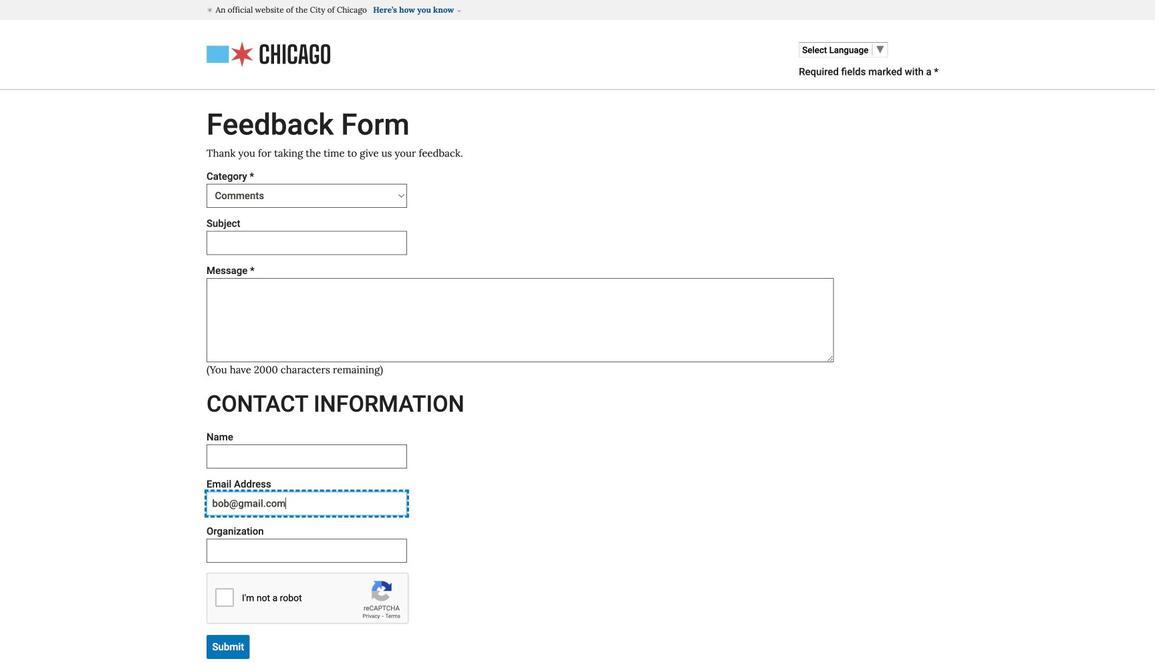 Task type: vqa. For each thing, say whether or not it's contained in the screenshot.
City of Chicago IMAGE
no



Task type: describe. For each thing, give the bounding box(es) containing it.
ORGANIZATION text field
[[207, 539, 407, 563]]

EMAIL text field
[[207, 492, 407, 516]]

NAME text field
[[207, 445, 407, 469]]



Task type: locate. For each thing, give the bounding box(es) containing it.
banner
[[0, 20, 1156, 90]]

common.logo.alt image
[[207, 41, 254, 68]]

MESSAGE text field
[[207, 278, 834, 363]]

flag image
[[207, 3, 213, 17]]

SUBJECT text field
[[207, 231, 407, 255]]



